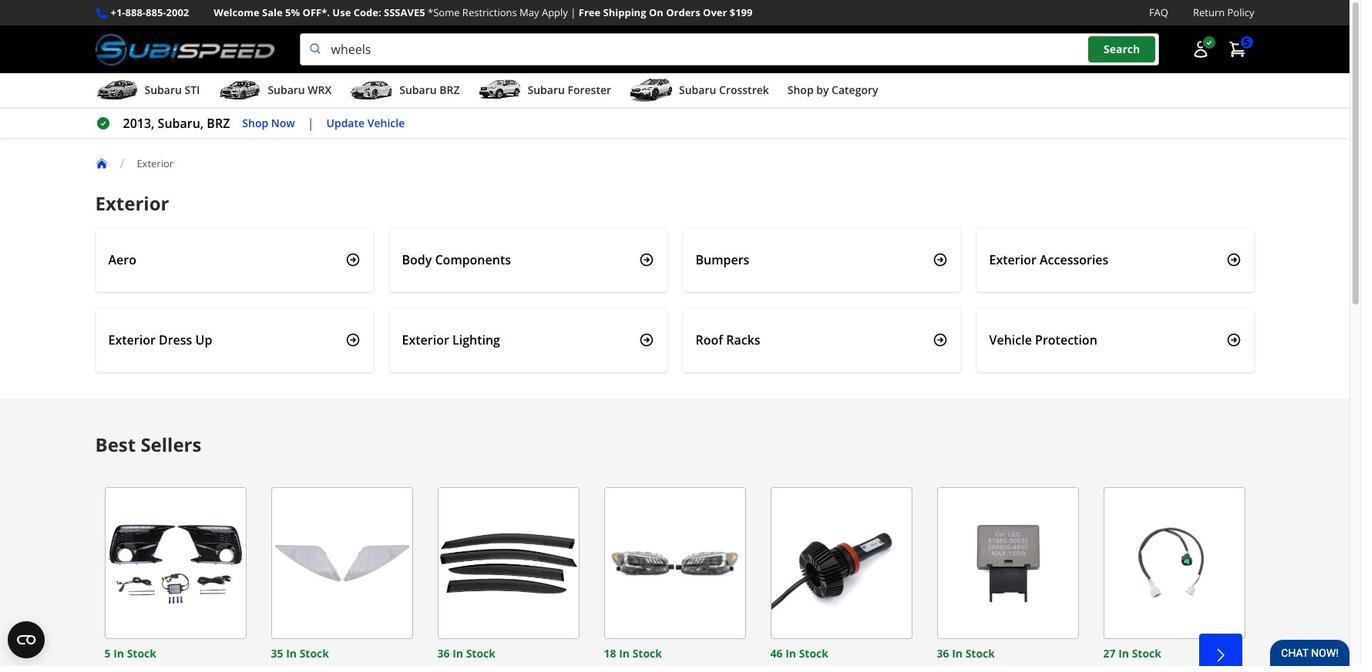 Task type: describe. For each thing, give the bounding box(es) containing it.
*some restrictions may apply | free shipping on orders over $199
[[428, 5, 753, 19]]

a subaru wrx thumbnail image image
[[218, 79, 262, 102]]

subaru,
[[158, 115, 204, 132]]

off*.
[[303, 5, 330, 19]]

roof racks
[[696, 332, 761, 349]]

subaru crosstrek button
[[630, 76, 769, 107]]

crosstrek
[[719, 83, 769, 97]]

a subaru sti thumbnail image image
[[95, 79, 138, 102]]

5 button
[[1221, 34, 1255, 65]]

return
[[1193, 5, 1225, 19]]

0 horizontal spatial brz
[[207, 115, 230, 132]]

body components
[[402, 251, 511, 268]]

+1-888-885-2002 link
[[111, 5, 189, 21]]

subaru crosstrek
[[679, 83, 769, 97]]

shop for shop by category
[[788, 83, 814, 97]]

racks
[[726, 332, 761, 349]]

1 vertical spatial |
[[307, 115, 314, 132]]

+1-888-885-2002
[[111, 5, 189, 19]]

update vehicle button
[[327, 115, 405, 132]]

exterior for exterior accessories
[[989, 251, 1037, 268]]

exterior down /
[[95, 191, 169, 216]]

wrx
[[308, 83, 332, 97]]

vehicle protection link
[[976, 308, 1255, 372]]

27
[[1104, 646, 1116, 661]]

update vehicle
[[327, 115, 405, 130]]

in for the subispeed facelift jdm style drl bezel - 2018-2021 subaru wrx / sti image
[[113, 646, 124, 661]]

body components link
[[389, 228, 667, 292]]

best
[[95, 432, 136, 457]]

over
[[703, 5, 727, 19]]

brz inside dropdown button
[[440, 83, 460, 97]]

subaru wrx button
[[218, 76, 332, 107]]

home image
[[95, 157, 108, 170]]

sellers
[[141, 432, 202, 457]]

olm headlight sidemarkers clear - 2015-2021 subaru wrx & sti image
[[271, 487, 413, 639]]

5%
[[285, 5, 300, 19]]

subispeed logo image
[[95, 33, 275, 66]]

in for the oem rain guard deflector kit - 2015-2020 subaru wrx & sti image
[[453, 646, 463, 661]]

2013,
[[123, 115, 155, 132]]

exterior lighting
[[402, 332, 500, 349]]

exterior dress up link
[[95, 308, 374, 372]]

36 in stock for olm led hyperblink module - 2015-2021 subaru wrx & sti / 2013-2021 fr-s / brz / 86 / 2014-2018 forester / 2013-2017 crosstrek / 2012-2016 impreza / 2010-2014 outback image
[[937, 646, 995, 661]]

*some
[[428, 5, 460, 19]]

subaru sti button
[[95, 76, 200, 107]]

subaru for subaru wrx
[[268, 83, 305, 97]]

faq
[[1149, 5, 1169, 19]]

a subaru crosstrek thumbnail image image
[[630, 79, 673, 102]]

5 for 5
[[1244, 35, 1250, 50]]

vehicle protection
[[989, 332, 1098, 349]]

5 in stock
[[104, 646, 156, 661]]

may
[[520, 5, 539, 19]]

aero
[[108, 251, 136, 268]]

dress
[[159, 332, 192, 349]]

a subaru brz thumbnail image image
[[350, 79, 393, 102]]

search
[[1104, 42, 1140, 57]]

protection
[[1035, 332, 1098, 349]]

1 horizontal spatial vehicle
[[989, 332, 1032, 349]]

body
[[402, 251, 432, 268]]

welcome
[[214, 5, 260, 19]]

olm alpha hd h11 5500k - 2015-2020 wrx & *sti / 14-18 forester / 13-17 *crosstrek / 13-16 fr-s / 86 / brz image
[[771, 487, 912, 639]]

stock for olm led hyperblink module - 2015-2021 subaru wrx & sti / 2013-2021 fr-s / brz / 86 / 2014-2018 forester / 2013-2017 crosstrek / 2012-2016 impreza / 2010-2014 outback image
[[966, 646, 995, 661]]

shop now link
[[242, 115, 295, 132]]

shop by category
[[788, 83, 878, 97]]

search input field
[[300, 33, 1159, 66]]

sale
[[262, 5, 283, 19]]

subispeed facelift jdm style drl bezel - 2018-2021 subaru wrx / sti image
[[104, 487, 246, 639]]

return policy link
[[1193, 5, 1255, 21]]

components
[[435, 251, 511, 268]]

exterior accessories
[[989, 251, 1109, 268]]

in for "subispeed led headlights drl and sequential turn signals - 2018-2021 wrx limited / 2018-2021 sti" image
[[619, 646, 630, 661]]

forester
[[568, 83, 611, 97]]

subaru sti
[[145, 83, 200, 97]]

best sellers
[[95, 432, 202, 457]]

stock for olm alpha hd h11 5500k - 2015-2020 wrx & *sti / 14-18 forester / 13-17 *crosstrek / 13-16 fr-s / 86 / brz image
[[799, 646, 829, 661]]

exterior dress up
[[108, 332, 212, 349]]

search button
[[1089, 37, 1156, 62]]

in for olm headlight sidemarkers clear - 2015-2021 subaru wrx & sti image
[[286, 646, 297, 661]]

exterior for exterior dress up
[[108, 332, 156, 349]]

35
[[271, 646, 283, 661]]

18
[[604, 646, 616, 661]]

/
[[120, 155, 124, 172]]

in for olm alpha hd h11 5500k - 2015-2020 wrx & *sti / 14-18 forester / 13-17 *crosstrek / 13-16 fr-s / 86 / brz image
[[786, 646, 796, 661]]

shipping
[[603, 5, 646, 19]]

subaru brz button
[[350, 76, 460, 107]]

a subaru forester thumbnail image image
[[478, 79, 522, 102]]

orders
[[666, 5, 701, 19]]

46 in stock
[[771, 646, 829, 661]]



Task type: vqa. For each thing, say whether or not it's contained in the screenshot.
2nd 36 from left
yes



Task type: locate. For each thing, give the bounding box(es) containing it.
2013, subaru, brz
[[123, 115, 230, 132]]

27 in stock
[[1104, 646, 1162, 661]]

subaru right a subaru brz thumbnail image
[[400, 83, 437, 97]]

aero link
[[95, 228, 374, 292]]

5 inside 5 button
[[1244, 35, 1250, 50]]

subispeed led headlights drl and sequential turn signals - 2018-2021 wrx limited / 2018-2021 sti image
[[604, 487, 746, 639]]

5
[[1244, 35, 1250, 50], [104, 646, 111, 661]]

vehicle
[[368, 115, 405, 130], [989, 332, 1032, 349]]

0 horizontal spatial 36
[[438, 646, 450, 661]]

accessories
[[1040, 251, 1109, 268]]

2 subaru from the left
[[268, 83, 305, 97]]

use
[[333, 5, 351, 19]]

subaru for subaru crosstrek
[[679, 83, 716, 97]]

1 36 in stock from the left
[[438, 646, 496, 661]]

stock for olm headlight sidemarkers clear - 2015-2021 subaru wrx & sti image
[[300, 646, 329, 661]]

6 in from the left
[[952, 646, 963, 661]]

2 stock from the left
[[300, 646, 329, 661]]

1 vertical spatial vehicle
[[989, 332, 1032, 349]]

exterior link
[[137, 156, 186, 170]]

5 stock from the left
[[799, 646, 829, 661]]

5 subaru from the left
[[679, 83, 716, 97]]

3 in from the left
[[453, 646, 463, 661]]

faq link
[[1149, 5, 1169, 21]]

in for olm led hyperblink module - 2015-2021 subaru wrx & sti / 2013-2021 fr-s / brz / 86 / 2014-2018 forester / 2013-2017 crosstrek / 2012-2016 impreza / 2010-2014 outback image
[[952, 646, 963, 661]]

2002
[[166, 5, 189, 19]]

shop by category button
[[788, 76, 878, 107]]

4 stock from the left
[[633, 646, 662, 661]]

2 36 from the left
[[937, 646, 949, 661]]

restrictions
[[462, 5, 517, 19]]

885-
[[146, 5, 166, 19]]

1 vertical spatial 5
[[104, 646, 111, 661]]

roof
[[696, 332, 723, 349]]

subaru
[[145, 83, 182, 97], [268, 83, 305, 97], [400, 83, 437, 97], [528, 83, 565, 97], [679, 83, 716, 97]]

category
[[832, 83, 878, 97]]

olm led hyperblink module - 2015-2021 subaru wrx & sti / 2013-2021 fr-s / brz / 86 / 2014-2018 forester / 2013-2017 crosstrek / 2012-2016 impreza / 2010-2014 outback image
[[937, 487, 1079, 639]]

subaru brz
[[400, 83, 460, 97]]

1 subaru from the left
[[145, 83, 182, 97]]

roof racks link
[[683, 308, 961, 372]]

exterior
[[137, 156, 174, 170], [95, 191, 169, 216], [989, 251, 1037, 268], [108, 332, 156, 349], [402, 332, 449, 349]]

stock
[[127, 646, 156, 661], [300, 646, 329, 661], [466, 646, 496, 661], [633, 646, 662, 661], [799, 646, 829, 661], [966, 646, 995, 661], [1132, 646, 1162, 661]]

subaru wrx
[[268, 83, 332, 97]]

36 in stock for the oem rain guard deflector kit - 2015-2020 subaru wrx & sti image
[[438, 646, 496, 661]]

stock for the subispeed facelift jdm style drl bezel - 2018-2021 subaru wrx / sti image
[[127, 646, 156, 661]]

sssave5
[[384, 5, 425, 19]]

olm oem style fog / turn signal harness (single) - 2015-2021 subaru wrx / 2015-2017 sti image
[[1104, 487, 1245, 639]]

36 in stock
[[438, 646, 496, 661], [937, 646, 995, 661]]

stock for "subispeed led headlights drl and sequential turn signals - 2018-2021 wrx limited / 2018-2021 sti" image
[[633, 646, 662, 661]]

code:
[[354, 5, 381, 19]]

by
[[817, 83, 829, 97]]

1 horizontal spatial |
[[571, 5, 576, 19]]

vehicle left protection
[[989, 332, 1032, 349]]

now
[[271, 115, 295, 130]]

exterior left the dress
[[108, 332, 156, 349]]

apply
[[542, 5, 568, 19]]

4 in from the left
[[619, 646, 630, 661]]

stock for olm oem style fog / turn signal harness (single) - 2015-2021 subaru wrx / 2015-2017 sti image
[[1132, 646, 1162, 661]]

0 vertical spatial vehicle
[[368, 115, 405, 130]]

+1-
[[111, 5, 125, 19]]

policy
[[1228, 5, 1255, 19]]

subaru left "crosstrek"
[[679, 83, 716, 97]]

subaru forester
[[528, 83, 611, 97]]

up
[[195, 332, 212, 349]]

vehicle inside button
[[368, 115, 405, 130]]

in
[[113, 646, 124, 661], [286, 646, 297, 661], [453, 646, 463, 661], [619, 646, 630, 661], [786, 646, 796, 661], [952, 646, 963, 661], [1119, 646, 1129, 661]]

bumpers link
[[683, 228, 961, 292]]

|
[[571, 5, 576, 19], [307, 115, 314, 132]]

1 horizontal spatial 36 in stock
[[937, 646, 995, 661]]

7 stock from the left
[[1132, 646, 1162, 661]]

7 in from the left
[[1119, 646, 1129, 661]]

46
[[771, 646, 783, 661]]

subaru for subaru brz
[[400, 83, 437, 97]]

1 stock from the left
[[127, 646, 156, 661]]

0 horizontal spatial shop
[[242, 115, 268, 130]]

free
[[579, 5, 601, 19]]

1 vertical spatial shop
[[242, 115, 268, 130]]

3 subaru from the left
[[400, 83, 437, 97]]

3 stock from the left
[[466, 646, 496, 661]]

shop left by
[[788, 83, 814, 97]]

exterior left lighting
[[402, 332, 449, 349]]

4 subaru from the left
[[528, 83, 565, 97]]

shop for shop now
[[242, 115, 268, 130]]

open widget image
[[8, 621, 45, 658]]

1 horizontal spatial brz
[[440, 83, 460, 97]]

vehicle down a subaru brz thumbnail image
[[368, 115, 405, 130]]

shop inside shop by category dropdown button
[[788, 83, 814, 97]]

lighting
[[453, 332, 500, 349]]

0 vertical spatial |
[[571, 5, 576, 19]]

exterior accessories link
[[976, 228, 1255, 292]]

0 horizontal spatial |
[[307, 115, 314, 132]]

welcome sale 5% off*. use code: sssave5
[[214, 5, 425, 19]]

$199
[[730, 5, 753, 19]]

shop left now
[[242, 115, 268, 130]]

exterior lighting link
[[389, 308, 667, 372]]

exterior for exterior lighting
[[402, 332, 449, 349]]

update
[[327, 115, 365, 130]]

0 horizontal spatial 5
[[104, 646, 111, 661]]

shop now
[[242, 115, 295, 130]]

1 horizontal spatial 36
[[937, 646, 949, 661]]

0 vertical spatial brz
[[440, 83, 460, 97]]

1 vertical spatial brz
[[207, 115, 230, 132]]

exterior right /
[[137, 156, 174, 170]]

6 stock from the left
[[966, 646, 995, 661]]

brz
[[440, 83, 460, 97], [207, 115, 230, 132]]

0 horizontal spatial vehicle
[[368, 115, 405, 130]]

36 for the oem rain guard deflector kit - 2015-2020 subaru wrx & sti image
[[438, 646, 450, 661]]

exterior left accessories
[[989, 251, 1037, 268]]

0 horizontal spatial 36 in stock
[[438, 646, 496, 661]]

5 in from the left
[[786, 646, 796, 661]]

return policy
[[1193, 5, 1255, 19]]

brz left a subaru forester thumbnail image
[[440, 83, 460, 97]]

stock for the oem rain guard deflector kit - 2015-2020 subaru wrx & sti image
[[466, 646, 496, 661]]

subaru inside dropdown button
[[145, 83, 182, 97]]

1 horizontal spatial 5
[[1244, 35, 1250, 50]]

5 for 5 in stock
[[104, 646, 111, 661]]

subaru left forester
[[528, 83, 565, 97]]

| left free
[[571, 5, 576, 19]]

36 for olm led hyperblink module - 2015-2021 subaru wrx & sti / 2013-2021 fr-s / brz / 86 / 2014-2018 forester / 2013-2017 crosstrek / 2012-2016 impreza / 2010-2014 outback image
[[937, 646, 949, 661]]

18 in stock
[[604, 646, 662, 661]]

0 vertical spatial 5
[[1244, 35, 1250, 50]]

1 36 from the left
[[438, 646, 450, 661]]

subaru for subaru forester
[[528, 83, 565, 97]]

35 in stock
[[271, 646, 329, 661]]

bumpers
[[696, 251, 750, 268]]

oem rain guard deflector kit - 2015-2020 subaru wrx & sti image
[[438, 487, 579, 639]]

brz right subaru, in the left of the page
[[207, 115, 230, 132]]

2 36 in stock from the left
[[937, 646, 995, 661]]

1 in from the left
[[113, 646, 124, 661]]

0 vertical spatial shop
[[788, 83, 814, 97]]

subaru for subaru sti
[[145, 83, 182, 97]]

on
[[649, 5, 664, 19]]

888-
[[125, 5, 146, 19]]

shop inside shop now link
[[242, 115, 268, 130]]

1 horizontal spatial shop
[[788, 83, 814, 97]]

| right now
[[307, 115, 314, 132]]

sti
[[185, 83, 200, 97]]

subaru left sti
[[145, 83, 182, 97]]

button image
[[1191, 40, 1210, 59]]

subaru up now
[[268, 83, 305, 97]]

subaru forester button
[[478, 76, 611, 107]]

36
[[438, 646, 450, 661], [937, 646, 949, 661]]

in for olm oem style fog / turn signal harness (single) - 2015-2021 subaru wrx / 2015-2017 sti image
[[1119, 646, 1129, 661]]

2 in from the left
[[286, 646, 297, 661]]



